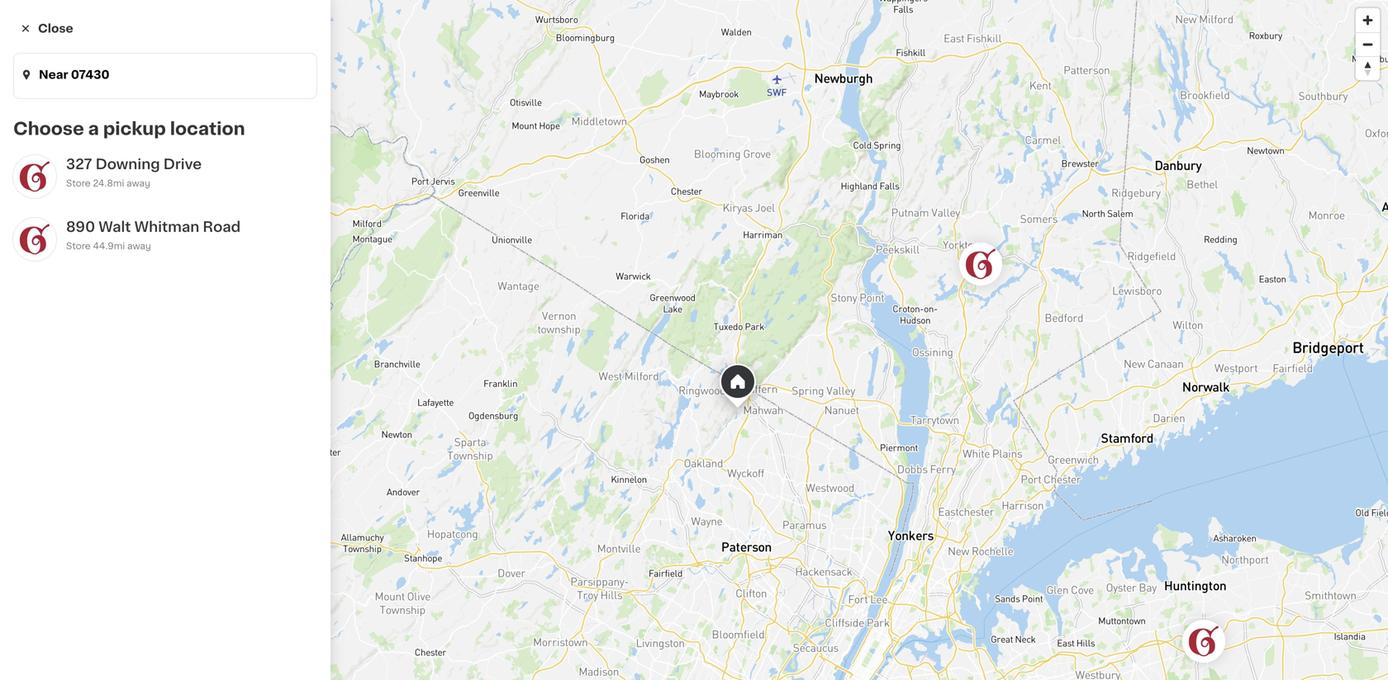 Task type: describe. For each thing, give the bounding box(es) containing it.
uncle giuseppe's marketplace logo image inside main content
[[233, 613, 286, 666]]

chunks
[[641, 381, 685, 392]]

try free
[[963, 24, 1009, 36]]

qualify.
[[885, 644, 937, 658]]

1 inside hass avocado 1 ct
[[408, 397, 412, 406]]

free
[[985, 24, 1009, 36]]

product group containing 6
[[728, 203, 875, 439]]

add inside "treatment tracker modal" dialog
[[780, 644, 808, 658]]

fruit
[[303, 152, 346, 169]]

-
[[1246, 85, 1252, 97]]

1 inside sizemore farms strawberries 1 lb container
[[728, 413, 732, 422]]

Phone Number text field
[[687, 617, 983, 663]]

view more button
[[1176, 144, 1263, 177]]

retailer
[[579, 645, 611, 654]]

instacart logo image
[[56, 81, 155, 101]]

pickup for pickup
[[878, 85, 919, 97]]

continue button
[[997, 617, 1119, 662]]

instacart plus icon image
[[359, 16, 525, 43]]

credit
[[599, 23, 642, 37]]

2 $ 5 69 from the left
[[1212, 359, 1243, 376]]

stock for watermelon chunks
[[624, 400, 650, 409]]

•
[[771, 644, 776, 658]]

continue
[[1023, 632, 1092, 646]]

back
[[646, 23, 681, 37]]

holiday
[[631, 644, 689, 658]]

driscoll's strawberries 1 lb
[[1048, 381, 1178, 406]]

in season
[[410, 341, 455, 350]]

hass avocado 1 ct
[[408, 381, 491, 406]]

sizemore farms strawberries 1 lb container
[[728, 381, 821, 422]]

learn
[[306, 660, 331, 669]]

main content containing fresh fruit
[[0, 124, 1388, 681]]

card.
[[306, 645, 329, 654]]

pickup locations list region
[[0, 0, 331, 681]]

information
[[422, 629, 475, 638]]

account
[[382, 629, 420, 638]]

lb inside sizemore farms strawberries 1 lb container
[[734, 413, 743, 422]]

4 $ from the left
[[571, 360, 577, 369]]

website.
[[613, 645, 652, 654]]

uncle
[[14, 222, 49, 234]]

container inside blueberries package 1 lb container
[[1225, 397, 1270, 406]]

drive inside pickup at 327 downing drive popup button
[[1129, 85, 1162, 97]]

store inside 327 downing drive store 24.8mi away
[[66, 179, 91, 188]]

view pricing policy link
[[56, 240, 155, 253]]

327 inside popup button
[[1043, 85, 1066, 97]]

1pm
[[1255, 85, 1281, 97]]

1 5 from the left
[[577, 359, 589, 376]]

uncle giuseppe's marketplace logo image inside the uncle giuseppe's marketplace link
[[69, 144, 142, 217]]

0
[[1343, 85, 1351, 97]]

5%
[[574, 23, 596, 37]]

card,
[[417, 645, 439, 654]]

best
[[248, 482, 290, 500]]

0 horizontal spatial many in stock
[[425, 413, 490, 422]]

0 horizontal spatial loyalty
[[398, 611, 440, 623]]

0 horizontal spatial in
[[453, 413, 461, 422]]

package
[[1278, 381, 1327, 392]]

$ for hass avocado
[[411, 360, 417, 369]]

1 inside driscoll's strawberries 1 lb
[[1048, 397, 1052, 406]]

1 left 19 on the bottom right of the page
[[898, 359, 905, 376]]

about
[[248, 410, 276, 419]]

item carousel region containing fresh fruit
[[248, 144, 1355, 461]]

off
[[606, 644, 628, 658]]

1 horizontal spatial your
[[551, 629, 572, 638]]

uncle giuseppe's marketplace link
[[14, 144, 197, 236]]

pickup at 327 downing drive button
[[954, 68, 1162, 114]]

$5
[[585, 644, 603, 658]]

2 5 from the left
[[1218, 359, 1229, 376]]

location
[[170, 120, 245, 138]]

pickup inside region
[[103, 120, 166, 138]]

100% satisfaction guarantee button
[[26, 253, 185, 269]]

many in stock for lemon
[[905, 400, 970, 409]]

at
[[1027, 85, 1040, 97]]

1 vertical spatial each
[[309, 410, 332, 419]]

0.41
[[278, 410, 296, 419]]

stock for lemon
[[944, 400, 970, 409]]

a inside save with your loyalty program! please enter the account information associated with your loyalty program card. if you don't have a card, you can signup for one on the retailer website. learn more
[[409, 645, 414, 654]]

pricing
[[81, 242, 114, 251]]

uncle giuseppe's marketplace
[[14, 222, 197, 234]]

near 07430
[[39, 69, 110, 81]]

view for view more
[[1182, 155, 1211, 166]]

enter
[[339, 629, 363, 638]]

99 for 1
[[427, 360, 439, 369]]

road
[[203, 220, 241, 234]]

sellers
[[294, 482, 357, 500]]

please
[[306, 629, 336, 638]]

choose a pickup location
[[13, 120, 245, 138]]

product group containing each (est.)
[[248, 203, 395, 441]]

whitman
[[134, 220, 199, 234]]

100%
[[42, 258, 67, 267]]

2 you from the left
[[442, 645, 459, 654]]

890
[[66, 220, 95, 234]]

close button
[[13, 13, 80, 46]]

fresh
[[248, 152, 299, 169]]

strawberries inside driscoll's strawberries 1 lb
[[1104, 381, 1178, 392]]

watermelon
[[568, 381, 638, 392]]

0 button
[[1301, 71, 1368, 111]]

save
[[306, 611, 335, 623]]

hass
[[408, 381, 437, 392]]

close image
[[1134, 630, 1150, 646]]

farms
[[785, 381, 821, 392]]

order!
[[860, 23, 904, 37]]

in for lemon
[[933, 400, 942, 409]]

89
[[751, 360, 764, 369]]

each (est.)
[[288, 358, 359, 371]]

container inside sizemore farms strawberries 1 lb container
[[745, 413, 790, 422]]

redeem
[[970, 647, 1010, 656]]

$ 1 19
[[892, 359, 917, 376]]

for
[[513, 645, 526, 654]]

walt
[[99, 220, 131, 234]]

choose
[[13, 120, 84, 138]]

327 downing drive store 24.8mi away
[[66, 157, 202, 188]]

a inside region
[[88, 120, 99, 138]]

69 inside $5.69 per pound element
[[591, 360, 603, 369]]

1 inside blueberries package 1 lb container
[[1208, 397, 1212, 406]]

one
[[528, 645, 546, 654]]

get
[[554, 644, 581, 658]]

on inside save with your loyalty program! please enter the account information associated with your loyalty program card. if you don't have a card, you can signup for one on the retailer website. learn more
[[548, 645, 559, 654]]

program
[[607, 629, 646, 638]]

$50.00
[[812, 644, 863, 658]]

choose a pickup location element
[[0, 145, 331, 271]]

try
[[963, 24, 982, 36]]

1 horizontal spatial on
[[685, 23, 703, 37]]

near
[[39, 69, 68, 81]]

more inside popup button
[[1214, 155, 1245, 166]]

noon - 1pm link
[[1182, 81, 1281, 101]]

strawberries inside sizemore farms strawberries 1 lb container
[[728, 397, 802, 409]]

many in stock for watermelon chunks
[[585, 400, 650, 409]]

policy
[[116, 242, 145, 251]]



Task type: vqa. For each thing, say whether or not it's contained in the screenshot.
10
no



Task type: locate. For each thing, give the bounding box(es) containing it.
you down information
[[442, 645, 459, 654]]

5 $ from the left
[[892, 360, 898, 369]]

away
[[127, 179, 150, 188], [127, 242, 151, 251]]

you right if
[[339, 645, 357, 654]]

strawberries down sizemore
[[728, 397, 802, 409]]

0 horizontal spatial the
[[365, 629, 380, 638]]

many
[[585, 400, 611, 409], [905, 400, 931, 409], [425, 413, 451, 422]]

0 horizontal spatial on
[[548, 645, 559, 654]]

6
[[738, 359, 749, 376]]

1 $ from the left
[[411, 360, 417, 369]]

many down "lemon"
[[905, 400, 931, 409]]

0 vertical spatial downing
[[1069, 85, 1126, 97]]

noon
[[1209, 85, 1243, 97]]

item carousel region containing best sellers
[[248, 474, 1355, 681]]

99
[[427, 360, 439, 369], [1070, 360, 1082, 369]]

program!
[[443, 611, 499, 623]]

uncle giuseppe's marketplace logo image
[[69, 144, 142, 217], [13, 155, 56, 198], [13, 218, 56, 261], [959, 243, 1002, 286], [233, 613, 286, 666], [1183, 621, 1226, 664]]

2 horizontal spatial many
[[905, 400, 931, 409]]

2 item carousel region from the top
[[248, 474, 1355, 681]]

pickup button
[[863, 74, 934, 107]]

1
[[417, 359, 425, 376], [898, 359, 905, 376], [408, 397, 412, 406], [1048, 397, 1052, 406], [1208, 397, 1212, 406], [728, 413, 732, 422]]

downing inside 327 downing drive store 24.8mi away
[[96, 157, 160, 171]]

on right back
[[685, 23, 703, 37]]

$ for sizemore farms strawberries
[[731, 360, 738, 369]]

$ 6 89
[[731, 359, 764, 376]]

stock
[[624, 400, 650, 409], [944, 400, 970, 409], [464, 413, 490, 422]]

0 horizontal spatial many
[[425, 413, 451, 422]]

5 up watermelon
[[577, 359, 589, 376]]

1 horizontal spatial the
[[562, 645, 577, 654]]

$ inside $ 7 99
[[1052, 360, 1058, 369]]

with up enter
[[338, 611, 365, 623]]

pickup left at
[[980, 85, 1024, 97]]

$ for driscoll's strawberries
[[1052, 360, 1058, 369]]

2 horizontal spatial stock
[[944, 400, 970, 409]]

pickup up 327 downing drive store 24.8mi away
[[103, 120, 166, 138]]

store inside 890 walt whitman road store 44.9mi away
[[66, 242, 91, 251]]

strawberries right the driscoll's
[[1104, 381, 1178, 392]]

1 horizontal spatial stock
[[624, 400, 650, 409]]

giuseppe's
[[51, 222, 119, 234]]

1 horizontal spatial pickup
[[980, 85, 1024, 97]]

1 vertical spatial store
[[66, 242, 91, 251]]

1 vertical spatial the
[[562, 645, 577, 654]]

0 horizontal spatial you
[[339, 645, 357, 654]]

product group
[[248, 203, 395, 441], [408, 203, 555, 428], [568, 203, 715, 415], [728, 203, 875, 439], [888, 203, 1035, 415], [1048, 203, 1195, 408], [1208, 203, 1355, 408], [248, 534, 395, 681], [408, 534, 555, 681], [568, 534, 715, 681], [728, 534, 875, 681], [888, 534, 1035, 681], [1048, 534, 1195, 681], [1208, 534, 1355, 681]]

if
[[331, 645, 337, 654]]

1 horizontal spatial a
[[409, 645, 414, 654]]

store
[[66, 179, 91, 188], [66, 242, 91, 251]]

1 horizontal spatial downing
[[1069, 85, 1126, 97]]

reset bearing to north image
[[1356, 57, 1380, 80]]

many for lemon
[[905, 400, 931, 409]]

1 vertical spatial away
[[127, 242, 151, 251]]

view pricing policy
[[56, 242, 145, 251]]

327 down choose
[[66, 157, 92, 171]]

$ inside $ 6 89
[[731, 360, 738, 369]]

0 horizontal spatial a
[[88, 120, 99, 138]]

service type group
[[759, 74, 934, 107]]

each right 0.41
[[309, 410, 332, 419]]

1 horizontal spatial strawberries
[[1104, 381, 1178, 392]]

the up don't
[[365, 629, 380, 638]]

many for watermelon chunks
[[585, 400, 611, 409]]

99 down in season
[[427, 360, 439, 369]]

zoom out image
[[1356, 33, 1380, 56]]

$ left 19 on the bottom right of the page
[[892, 360, 898, 369]]

$ for blueberries package
[[1212, 360, 1218, 369]]

0 vertical spatial 327
[[1043, 85, 1066, 97]]

zoom in image
[[1356, 8, 1380, 32]]

$ for lemon
[[892, 360, 898, 369]]

about 0.41 lb each
[[248, 410, 332, 419]]

0 horizontal spatial strawberries
[[728, 397, 802, 409]]

away right 24.8mi
[[127, 179, 150, 188]]

1 left ct
[[408, 397, 412, 406]]

away up 'guarantee'
[[127, 242, 151, 251]]

7
[[1058, 359, 1068, 376]]

a down instacart logo
[[88, 120, 99, 138]]

1 horizontal spatial you
[[442, 645, 459, 654]]

1 $ 5 69 from the left
[[571, 359, 603, 376]]

$ up the driscoll's
[[1052, 360, 1058, 369]]

1 vertical spatial downing
[[96, 157, 160, 171]]

None search field
[[236, 68, 738, 114]]

69 up blueberries
[[1231, 360, 1243, 369]]

loyalty up retailer
[[574, 629, 605, 638]]

0 horizontal spatial 99
[[427, 360, 439, 369]]

3 $ from the left
[[1052, 360, 1058, 369]]

$5.69 per pound element
[[568, 357, 715, 378]]

in
[[410, 341, 418, 350]]

1 vertical spatial view
[[56, 242, 79, 251]]

0 vertical spatial item carousel region
[[248, 144, 1355, 461]]

2 horizontal spatial many in stock
[[905, 400, 970, 409]]

1 99 from the left
[[427, 360, 439, 369]]

strawberries
[[1104, 381, 1178, 392], [728, 397, 802, 409]]

99 inside $ 7 99
[[1070, 360, 1082, 369]]

6 $ from the left
[[1212, 360, 1218, 369]]

get $5 off holiday essentials • add $50.00 to qualify.
[[554, 644, 937, 658]]

pickup left the order!
[[807, 23, 856, 37]]

pickup at 327 downing drive
[[980, 85, 1162, 97]]

2 99 from the left
[[1070, 360, 1082, 369]]

away inside 890 walt whitman road store 44.9mi away
[[127, 242, 151, 251]]

more down if
[[334, 660, 357, 669]]

1 item carousel region from the top
[[248, 144, 1355, 461]]

1 vertical spatial loyalty
[[574, 629, 605, 638]]

a right have
[[409, 645, 414, 654]]

0 vertical spatial more
[[1214, 155, 1245, 166]]

lb up sponsored badge image
[[734, 413, 743, 422]]

container down blueberries
[[1225, 397, 1270, 406]]

1 horizontal spatial with
[[529, 629, 549, 638]]

earn
[[538, 23, 571, 37]]

0 horizontal spatial $ 5 69
[[571, 359, 603, 376]]

0 vertical spatial drive
[[1129, 85, 1162, 97]]

0 horizontal spatial more
[[334, 660, 357, 669]]

0 horizontal spatial with
[[338, 611, 365, 623]]

main content
[[0, 124, 1388, 681]]

2 69 from the left
[[1231, 360, 1243, 369]]

on
[[685, 23, 703, 37], [548, 645, 559, 654]]

learn more link
[[306, 660, 357, 669]]

signup
[[480, 645, 511, 654]]

drive inside 327 downing drive store 24.8mi away
[[163, 157, 202, 171]]

0 horizontal spatial pickup
[[878, 85, 919, 97]]

1 vertical spatial 327
[[66, 157, 92, 171]]

19
[[907, 360, 917, 369]]

1 vertical spatial drive
[[163, 157, 202, 171]]

map region
[[331, 0, 1388, 681]]

1 vertical spatial container
[[745, 413, 790, 422]]

0 vertical spatial with
[[338, 611, 365, 623]]

lb down the driscoll's
[[1054, 397, 1063, 406]]

1 horizontal spatial container
[[1225, 397, 1270, 406]]

loyalty up account
[[398, 611, 440, 623]]

1 you from the left
[[339, 645, 357, 654]]

1 down the driscoll's
[[1048, 397, 1052, 406]]

327 right at
[[1043, 85, 1066, 97]]

lb inside blueberries package 1 lb container
[[1214, 397, 1223, 406]]

0 horizontal spatial 69
[[591, 360, 603, 369]]

99 inside the $ 1 99
[[427, 360, 439, 369]]

1 vertical spatial with
[[529, 629, 549, 638]]

downing inside popup button
[[1069, 85, 1126, 97]]

with
[[338, 611, 365, 623], [529, 629, 549, 638]]

pickup down the order!
[[878, 85, 919, 97]]

container up sponsored badge image
[[745, 413, 790, 422]]

327 inside 327 downing drive store 24.8mi away
[[66, 157, 92, 171]]

drive
[[1129, 85, 1162, 97], [163, 157, 202, 171]]

1 horizontal spatial 69
[[1231, 360, 1243, 369]]

each
[[288, 358, 321, 371], [309, 410, 332, 419]]

more inside save with your loyalty program! please enter the account information associated with your loyalty program card. if you don't have a card, you can signup for one on the retailer website. learn more
[[334, 660, 357, 669]]

lemon
[[888, 381, 928, 392]]

0 vertical spatial on
[[685, 23, 703, 37]]

pickup
[[807, 23, 856, 37], [103, 120, 166, 138]]

2 $ from the left
[[731, 360, 738, 369]]

1 vertical spatial your
[[551, 629, 572, 638]]

many in stock down "lemon"
[[905, 400, 970, 409]]

view inside popup button
[[1182, 155, 1211, 166]]

0 horizontal spatial 5
[[577, 359, 589, 376]]

69
[[591, 360, 603, 369], [1231, 360, 1243, 369]]

1 up sponsored badge image
[[728, 413, 732, 422]]

many down hass avocado 1 ct
[[425, 413, 451, 422]]

$ inside the $ 1 19
[[892, 360, 898, 369]]

with up one
[[529, 629, 549, 638]]

every
[[706, 23, 747, 37]]

0 horizontal spatial 327
[[66, 157, 92, 171]]

1 horizontal spatial many in stock
[[585, 400, 650, 409]]

2 horizontal spatial in
[[933, 400, 942, 409]]

$ inside the $ 1 99
[[411, 360, 417, 369]]

ct
[[414, 397, 424, 406]]

drive left noon
[[1129, 85, 1162, 97]]

in for watermelon chunks
[[613, 400, 621, 409]]

many down watermelon
[[585, 400, 611, 409]]

1 horizontal spatial in
[[613, 400, 621, 409]]

more
[[1214, 155, 1245, 166], [334, 660, 357, 669]]

$ 5 69 inside $5.69 per pound element
[[571, 359, 603, 376]]

away inside 327 downing drive store 24.8mi away
[[127, 179, 150, 188]]

you
[[339, 645, 357, 654], [442, 645, 459, 654]]

season
[[421, 341, 455, 350]]

downing right at
[[1069, 85, 1126, 97]]

1 horizontal spatial view
[[1182, 155, 1211, 166]]

0 horizontal spatial your
[[367, 611, 395, 623]]

view more
[[1182, 155, 1245, 166]]

lb
[[1054, 397, 1063, 406], [1214, 397, 1223, 406], [299, 410, 307, 419], [734, 413, 743, 422]]

0 horizontal spatial downing
[[96, 157, 160, 171]]

$ 5 69 up watermelon
[[571, 359, 603, 376]]

lb down blueberries
[[1214, 397, 1223, 406]]

satisfaction
[[70, 258, 125, 267]]

$ left 89 on the bottom of the page
[[731, 360, 738, 369]]

blueberries package 1 lb container
[[1208, 381, 1327, 406]]

to
[[867, 644, 881, 658]]

view up 100% at the top of the page
[[56, 242, 79, 251]]

1 horizontal spatial loyalty
[[574, 629, 605, 638]]

1 vertical spatial a
[[409, 645, 414, 654]]

your up get
[[551, 629, 572, 638]]

0 vertical spatial a
[[88, 120, 99, 138]]

0 vertical spatial store
[[66, 179, 91, 188]]

(est.)
[[324, 358, 359, 371]]

treatment tracker modal dialog
[[215, 621, 1388, 681]]

eligible
[[750, 23, 803, 37]]

0 horizontal spatial container
[[745, 413, 790, 422]]

0 vertical spatial the
[[365, 629, 380, 638]]

marketplace
[[122, 222, 197, 234]]

0 vertical spatial each
[[288, 358, 321, 371]]

each left (est.)
[[288, 358, 321, 371]]

sizemore
[[728, 381, 782, 392]]

$ up watermelon
[[571, 360, 577, 369]]

$ 5 69 up blueberries
[[1212, 359, 1243, 376]]

0 vertical spatial container
[[1225, 397, 1270, 406]]

100% satisfaction guarantee
[[42, 258, 175, 267]]

guarantee
[[127, 258, 175, 267]]

store left 24.8mi
[[66, 179, 91, 188]]

more down noon - 1pm link
[[1214, 155, 1245, 166]]

1 horizontal spatial many
[[585, 400, 611, 409]]

best sellers
[[248, 482, 357, 500]]

5 up blueberries
[[1218, 359, 1229, 376]]

1 vertical spatial more
[[334, 660, 357, 669]]

327
[[1043, 85, 1066, 97], [66, 157, 92, 171]]

99 for 7
[[1070, 360, 1082, 369]]

view down noon
[[1182, 155, 1211, 166]]

pickup
[[980, 85, 1024, 97], [878, 85, 919, 97]]

store down 890
[[66, 242, 91, 251]]

99 right the '7' in the bottom right of the page
[[1070, 360, 1082, 369]]

0 vertical spatial view
[[1182, 155, 1211, 166]]

pickup for pickup at 327 downing drive
[[980, 85, 1024, 97]]

the left $5 on the left of the page
[[562, 645, 577, 654]]

pickup inside pickup at 327 downing drive popup button
[[980, 85, 1024, 97]]

0 horizontal spatial pickup
[[103, 120, 166, 138]]

driscoll's
[[1048, 381, 1101, 392]]

$ 5 69
[[571, 359, 603, 376], [1212, 359, 1243, 376]]

0 vertical spatial away
[[127, 179, 150, 188]]

many in stock down hass avocado 1 ct
[[425, 413, 490, 422]]

1 horizontal spatial 327
[[1043, 85, 1066, 97]]

1 vertical spatial strawberries
[[728, 397, 802, 409]]

$ down in
[[411, 360, 417, 369]]

1 up hass
[[417, 359, 425, 376]]

your
[[367, 611, 395, 623], [551, 629, 572, 638]]

$ up blueberries
[[1212, 360, 1218, 369]]

blueberries
[[1208, 381, 1275, 392]]

0 horizontal spatial stock
[[464, 413, 490, 422]]

5
[[577, 359, 589, 376], [1218, 359, 1229, 376]]

many in stock down watermelon chunks
[[585, 400, 650, 409]]

1 store from the top
[[66, 179, 91, 188]]

1 vertical spatial on
[[548, 645, 559, 654]]

2 store from the top
[[66, 242, 91, 251]]

1 vertical spatial item carousel region
[[248, 474, 1355, 681]]

your up account
[[367, 611, 395, 623]]

69 left the /lb
[[591, 360, 603, 369]]

890 walt whitman road store 44.9mi away
[[66, 220, 241, 251]]

associated
[[477, 629, 527, 638]]

0 vertical spatial pickup
[[807, 23, 856, 37]]

0 vertical spatial your
[[367, 611, 395, 623]]

1 down blueberries
[[1208, 397, 1212, 406]]

item carousel region
[[248, 144, 1355, 461], [248, 474, 1355, 681]]

drive down location
[[163, 157, 202, 171]]

fresh fruit
[[248, 152, 346, 169]]

0 horizontal spatial view
[[56, 242, 79, 251]]

noon - 1pm
[[1209, 85, 1281, 97]]

earn 5% credit back on every eligible pickup order!
[[538, 23, 904, 37]]

0 horizontal spatial drive
[[163, 157, 202, 171]]

1 horizontal spatial 5
[[1218, 359, 1229, 376]]

don't
[[359, 645, 383, 654]]

lb inside driscoll's strawberries 1 lb
[[1054, 397, 1063, 406]]

on right one
[[548, 645, 559, 654]]

view for view pricing policy
[[56, 242, 79, 251]]

1 horizontal spatial 99
[[1070, 360, 1082, 369]]

save with your loyalty program! please enter the account information associated with your loyalty program card. if you don't have a card, you can signup for one on the retailer website. learn more
[[306, 611, 652, 669]]

1 horizontal spatial pickup
[[807, 23, 856, 37]]

1 horizontal spatial $ 5 69
[[1212, 359, 1243, 376]]

$
[[411, 360, 417, 369], [731, 360, 738, 369], [1052, 360, 1058, 369], [571, 360, 577, 369], [892, 360, 898, 369], [1212, 360, 1218, 369]]

product group containing 7
[[1048, 203, 1195, 408]]

downing up 24.8mi
[[96, 157, 160, 171]]

0 vertical spatial loyalty
[[398, 611, 440, 623]]

sponsored badge image
[[728, 426, 778, 435]]

0 vertical spatial strawberries
[[1104, 381, 1178, 392]]

lb right 0.41
[[299, 410, 307, 419]]

1 horizontal spatial drive
[[1129, 85, 1162, 97]]

redeem button
[[950, 638, 1030, 664]]

1 vertical spatial pickup
[[103, 120, 166, 138]]

1 69 from the left
[[591, 360, 603, 369]]

1 horizontal spatial more
[[1214, 155, 1245, 166]]

pickup inside pickup button
[[878, 85, 919, 97]]



